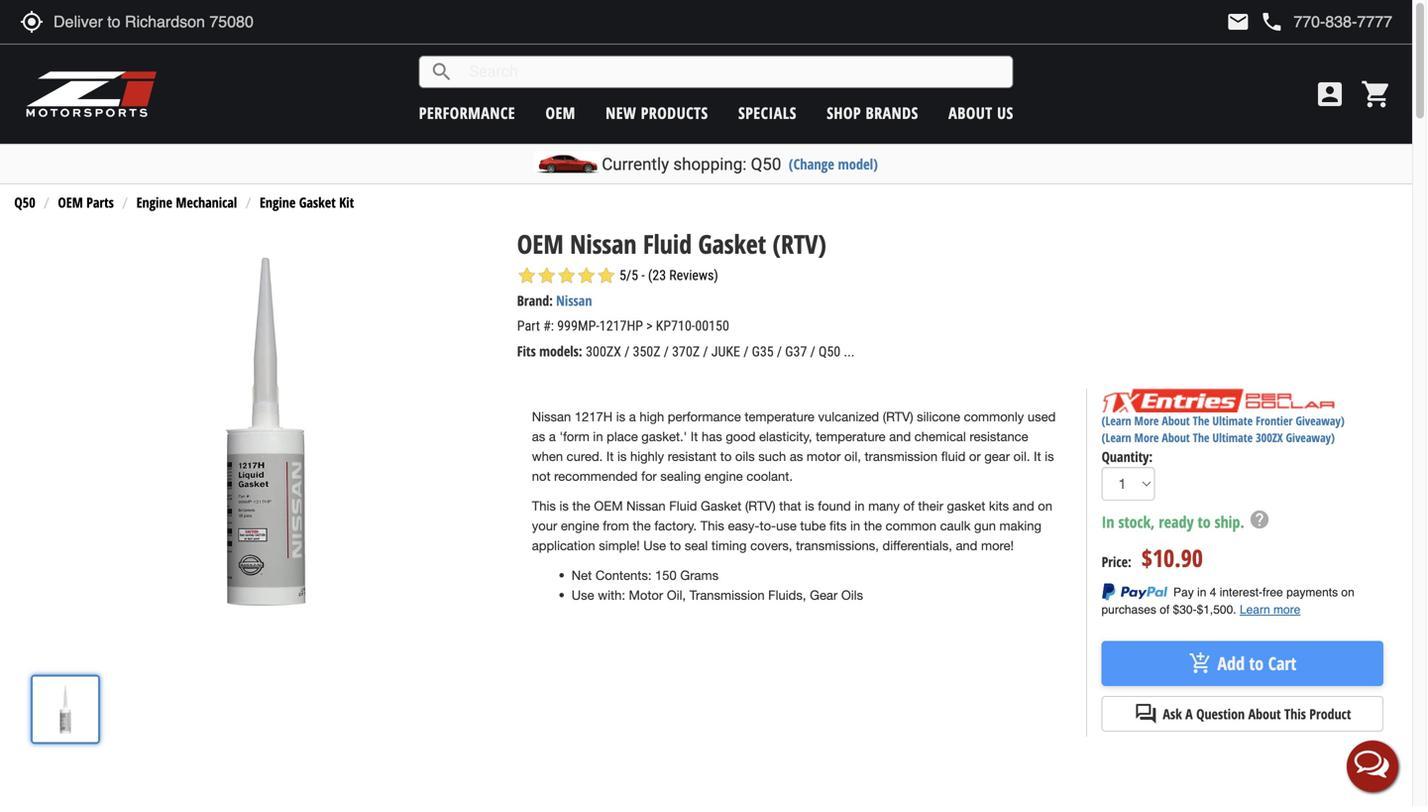 Task type: vqa. For each thing, say whether or not it's contained in the screenshot.
bottommost the (RTV)
yes



Task type: locate. For each thing, give the bounding box(es) containing it.
the down (learn more about the ultimate frontier giveaway) link
[[1193, 430, 1210, 446]]

the up (learn more about the ultimate 300zx giveaway) link
[[1193, 413, 1210, 429]]

(rtv) up to- at right
[[745, 498, 776, 514]]

0 horizontal spatial the
[[573, 498, 591, 514]]

2 (learn from the top
[[1102, 430, 1132, 446]]

to inside in stock, ready to ship. help
[[1198, 511, 1211, 532]]

performance
[[419, 102, 516, 123], [668, 409, 741, 425]]

0 vertical spatial and
[[890, 429, 911, 444]]

g35
[[752, 344, 774, 360]]

to down factory.
[[670, 538, 681, 553]]

to right add
[[1250, 651, 1264, 676]]

...
[[844, 344, 855, 360]]

a up when
[[549, 429, 556, 444]]

fits
[[830, 518, 847, 534]]

found
[[818, 498, 851, 514]]

/
[[625, 344, 630, 360], [664, 344, 669, 360], [703, 344, 708, 360], [744, 344, 749, 360], [777, 344, 782, 360], [811, 344, 816, 360]]

300zx inside oem nissan fluid gasket (rtv) star star star star star 5/5 - (23 reviews) brand: nissan part #: 999mp-1217hp > kp710-00150 fits models: 300zx / 350z / 370z / juke / g35 / g37 / q50 ...
[[586, 344, 622, 360]]

oem left the parts
[[58, 193, 83, 212]]

(rtv) down (change
[[773, 226, 827, 261]]

oem for oem
[[546, 102, 576, 123]]

more
[[1135, 413, 1159, 429], [1135, 430, 1159, 446]]

/ right g37 at the top of the page
[[811, 344, 816, 360]]

q50 left the "oem parts"
[[14, 193, 35, 212]]

(rtv) inside "this is the oem nissan fluid gasket (rtv) that is found in many of their gasket kits and on your engine from the factory. this easy-to-use tube fits in the common caulk gun making application simple! use to seal timing covers, transmissions, differentials, and more!"
[[745, 498, 776, 514]]

ready
[[1159, 511, 1194, 532]]

1 horizontal spatial q50
[[751, 154, 782, 174]]

price:
[[1102, 552, 1132, 571]]

nissan
[[570, 226, 637, 261], [556, 291, 592, 310], [532, 409, 571, 425], [627, 498, 666, 514]]

ship.
[[1215, 511, 1245, 532]]

1 vertical spatial and
[[1013, 498, 1035, 514]]

account_box
[[1315, 78, 1346, 110]]

gasket inside oem nissan fluid gasket (rtv) star star star star star 5/5 - (23 reviews) brand: nissan part #: 999mp-1217hp > kp710-00150 fits models: 300zx / 350z / 370z / juke / g35 / g37 / q50 ...
[[699, 226, 767, 261]]

2 horizontal spatial q50
[[819, 344, 841, 360]]

gasket up easy-
[[701, 498, 742, 514]]

1 vertical spatial (rtv)
[[883, 409, 914, 425]]

a
[[629, 409, 636, 425], [549, 429, 556, 444]]

2 more from the top
[[1135, 430, 1159, 446]]

a left "high"
[[629, 409, 636, 425]]

2 star from the left
[[537, 266, 557, 286]]

new
[[606, 102, 637, 123]]

about right question on the right bottom
[[1249, 705, 1282, 723]]

0 vertical spatial more
[[1135, 413, 1159, 429]]

2 vertical spatial (rtv)
[[745, 498, 776, 514]]

1 horizontal spatial temperature
[[816, 429, 886, 444]]

to left ship.
[[1198, 511, 1211, 532]]

1 vertical spatial engine
[[561, 518, 600, 534]]

common
[[886, 518, 937, 534]]

q50
[[751, 154, 782, 174], [14, 193, 35, 212], [819, 344, 841, 360]]

fluid up 5/5 -
[[643, 226, 692, 261]]

0 vertical spatial (learn
[[1102, 413, 1132, 429]]

use
[[644, 538, 666, 553], [572, 588, 595, 603]]

product
[[1310, 705, 1352, 723]]

g37
[[785, 344, 807, 360]]

1 vertical spatial this
[[701, 518, 725, 534]]

it down place
[[607, 449, 614, 464]]

gasket down "currently shopping: q50 (change model)"
[[699, 226, 767, 261]]

add_shopping_cart
[[1189, 652, 1213, 675]]

the down recommended
[[573, 498, 591, 514]]

2 vertical spatial q50
[[819, 344, 841, 360]]

00150
[[695, 318, 730, 334]]

2 horizontal spatial this
[[1285, 705, 1307, 723]]

add_shopping_cart add to cart
[[1189, 651, 1297, 676]]

Search search field
[[454, 57, 1013, 87]]

giveaway) down the frontier
[[1286, 430, 1335, 446]]

1 horizontal spatial this
[[701, 518, 725, 534]]

1 horizontal spatial use
[[644, 538, 666, 553]]

engine for engine mechanical
[[136, 193, 172, 212]]

0 vertical spatial the
[[1193, 413, 1210, 429]]

giveaway)
[[1296, 413, 1345, 429], [1286, 430, 1335, 446]]

this up your
[[532, 498, 556, 514]]

use inside net contents: 150 grams use with: motor oil, transmission fluids, gear oils
[[572, 588, 595, 603]]

nissan down for
[[627, 498, 666, 514]]

1 vertical spatial a
[[549, 429, 556, 444]]

1 vertical spatial temperature
[[816, 429, 886, 444]]

2 engine from the left
[[260, 193, 296, 212]]

and up making
[[1013, 498, 1035, 514]]

0 horizontal spatial this
[[532, 498, 556, 514]]

2 vertical spatial gasket
[[701, 498, 742, 514]]

new products link
[[606, 102, 709, 123]]

nissan up 999mp-
[[556, 291, 592, 310]]

use inside "this is the oem nissan fluid gasket (rtv) that is found in many of their gasket kits and on your engine from the factory. this easy-to-use tube fits in the common caulk gun making application simple! use to seal timing covers, transmissions, differentials, and more!"
[[644, 538, 666, 553]]

it left has
[[691, 429, 698, 444]]

350z
[[633, 344, 661, 360]]

account_box link
[[1310, 78, 1351, 110]]

nissan up 'form
[[532, 409, 571, 425]]

and up transmission
[[890, 429, 911, 444]]

resistant
[[668, 449, 717, 464]]

us
[[997, 102, 1014, 123]]

1 horizontal spatial it
[[691, 429, 698, 444]]

0 horizontal spatial and
[[890, 429, 911, 444]]

more!
[[982, 538, 1014, 553]]

as down elasticity,
[[790, 449, 803, 464]]

3 / from the left
[[703, 344, 708, 360]]

is up application
[[560, 498, 569, 514]]

0 vertical spatial temperature
[[745, 409, 815, 425]]

0 horizontal spatial as
[[532, 429, 546, 444]]

to
[[721, 449, 732, 464], [1198, 511, 1211, 532], [670, 538, 681, 553], [1250, 651, 1264, 676]]

question_answer ask a question about this product
[[1135, 702, 1352, 726]]

(learn more about the ultimate 300zx giveaway) link
[[1102, 430, 1335, 446]]

1 / from the left
[[625, 344, 630, 360]]

gun
[[975, 518, 996, 534]]

performance down "search"
[[419, 102, 516, 123]]

this up seal
[[701, 518, 725, 534]]

engine left the kit
[[260, 193, 296, 212]]

0 vertical spatial use
[[644, 538, 666, 553]]

oem left 'new'
[[546, 102, 576, 123]]

ultimate up (learn more about the ultimate 300zx giveaway) link
[[1213, 413, 1253, 429]]

commonly
[[964, 409, 1024, 425]]

1 the from the top
[[1193, 413, 1210, 429]]

currently shopping: q50 (change model)
[[602, 154, 878, 174]]

1 vertical spatial performance
[[668, 409, 741, 425]]

in
[[593, 429, 603, 444], [855, 498, 865, 514], [851, 518, 861, 534]]

shop brands link
[[827, 102, 919, 123]]

/ left g35
[[744, 344, 749, 360]]

ultimate
[[1213, 413, 1253, 429], [1213, 430, 1253, 446]]

engine down oils
[[705, 469, 743, 484]]

fluid
[[942, 449, 966, 464]]

specials link
[[739, 102, 797, 123]]

in right fits
[[851, 518, 861, 534]]

oem inside oem nissan fluid gasket (rtv) star star star star star 5/5 - (23 reviews) brand: nissan part #: 999mp-1217hp > kp710-00150 fits models: 300zx / 350z / 370z / juke / g35 / g37 / q50 ...
[[517, 226, 564, 261]]

1 vertical spatial 300zx
[[1256, 430, 1283, 446]]

2 horizontal spatial and
[[1013, 498, 1035, 514]]

2 / from the left
[[664, 344, 669, 360]]

0 horizontal spatial engine
[[136, 193, 172, 212]]

from
[[603, 518, 629, 534]]

about up (learn more about the ultimate 300zx giveaway) link
[[1162, 413, 1190, 429]]

ultimate down (learn more about the ultimate frontier giveaway) link
[[1213, 430, 1253, 446]]

0 vertical spatial fluid
[[643, 226, 692, 261]]

of
[[904, 498, 915, 514]]

about down (learn more about the ultimate frontier giveaway) link
[[1162, 430, 1190, 446]]

mail link
[[1227, 10, 1251, 34]]

0 horizontal spatial performance
[[419, 102, 516, 123]]

300zx down "1217hp"
[[586, 344, 622, 360]]

engine inside "this is the oem nissan fluid gasket (rtv) that is found in many of their gasket kits and on your engine from the factory. this easy-to-use tube fits in the common caulk gun making application simple! use to seal timing covers, transmissions, differentials, and more!"
[[561, 518, 600, 534]]

300zx inside '(learn more about the ultimate frontier giveaway) (learn more about the ultimate 300zx giveaway)'
[[1256, 430, 1283, 446]]

fluid inside oem nissan fluid gasket (rtv) star star star star star 5/5 - (23 reviews) brand: nissan part #: 999mp-1217hp > kp710-00150 fits models: 300zx / 350z / 370z / juke / g35 / g37 / q50 ...
[[643, 226, 692, 261]]

use down net
[[572, 588, 595, 603]]

specials
[[739, 102, 797, 123]]

timing
[[712, 538, 747, 553]]

0 vertical spatial engine
[[705, 469, 743, 484]]

0 vertical spatial a
[[629, 409, 636, 425]]

2 the from the top
[[1193, 430, 1210, 446]]

stock,
[[1119, 511, 1155, 532]]

fluid inside "this is the oem nissan fluid gasket (rtv) that is found in many of their gasket kits and on your engine from the factory. this easy-to-use tube fits in the common caulk gun making application simple! use to seal timing covers, transmissions, differentials, and more!"
[[669, 498, 697, 514]]

q50 left (change
[[751, 154, 782, 174]]

in down '1217h'
[[593, 429, 603, 444]]

engine
[[136, 193, 172, 212], [260, 193, 296, 212]]

in stock, ready to ship. help
[[1102, 508, 1271, 532]]

high
[[640, 409, 664, 425]]

1 horizontal spatial performance
[[668, 409, 741, 425]]

nissan inside "this is the oem nissan fluid gasket (rtv) that is found in many of their gasket kits and on your engine from the factory. this easy-to-use tube fits in the common caulk gun making application simple! use to seal timing covers, transmissions, differentials, and more!"
[[627, 498, 666, 514]]

temperature up elasticity,
[[745, 409, 815, 425]]

1 engine from the left
[[136, 193, 172, 212]]

the right from
[[633, 518, 651, 534]]

3 star from the left
[[557, 266, 577, 286]]

1 vertical spatial gasket
[[699, 226, 767, 261]]

engine up application
[[561, 518, 600, 534]]

0 horizontal spatial a
[[549, 429, 556, 444]]

is
[[616, 409, 626, 425], [618, 449, 627, 464], [1045, 449, 1055, 464], [560, 498, 569, 514], [805, 498, 815, 514]]

/ left the 350z
[[625, 344, 630, 360]]

transmission
[[690, 588, 765, 603]]

it right oil.
[[1034, 449, 1042, 464]]

engine left mechanical
[[136, 193, 172, 212]]

1 vertical spatial use
[[572, 588, 595, 603]]

6 / from the left
[[811, 344, 816, 360]]

giveaway) right the frontier
[[1296, 413, 1345, 429]]

q50 left ...
[[819, 344, 841, 360]]

1 vertical spatial ultimate
[[1213, 430, 1253, 446]]

1 more from the top
[[1135, 413, 1159, 429]]

this left product at the bottom right
[[1285, 705, 1307, 723]]

1 vertical spatial as
[[790, 449, 803, 464]]

in left many
[[855, 498, 865, 514]]

0 horizontal spatial engine
[[561, 518, 600, 534]]

use down factory.
[[644, 538, 666, 553]]

q50 link
[[14, 193, 35, 212]]

1 horizontal spatial engine
[[705, 469, 743, 484]]

gasket left the kit
[[299, 193, 336, 212]]

to left oils
[[721, 449, 732, 464]]

1 horizontal spatial and
[[956, 538, 978, 553]]

300zx down the frontier
[[1256, 430, 1283, 446]]

1 vertical spatial fluid
[[669, 498, 697, 514]]

1 star from the left
[[517, 266, 537, 286]]

to inside nissan 1217h is a high performance temperature vulcanized (rtv) silicone commonly used as a 'form in place gasket.' it has good elasticity, temperature and chemical resistance when cured. it is highly resistant to oils such as motor oil, transmission fluid or gear oil. it is not recommended for sealing engine coolant.
[[721, 449, 732, 464]]

1217h
[[575, 409, 613, 425]]

is up place
[[616, 409, 626, 425]]

1 vertical spatial the
[[1193, 430, 1210, 446]]

4 / from the left
[[744, 344, 749, 360]]

/ right the 350z
[[664, 344, 669, 360]]

oils
[[842, 588, 864, 603]]

recommended
[[554, 469, 638, 484]]

fluid up factory.
[[669, 498, 697, 514]]

(rtv)
[[773, 226, 827, 261], [883, 409, 914, 425], [745, 498, 776, 514]]

/ right 370z
[[703, 344, 708, 360]]

performance up has
[[668, 409, 741, 425]]

0 vertical spatial (rtv)
[[773, 226, 827, 261]]

shop
[[827, 102, 862, 123]]

gear
[[810, 588, 838, 603]]

1 horizontal spatial 300zx
[[1256, 430, 1283, 446]]

fits
[[517, 342, 536, 360]]

/ left g37 at the top of the page
[[777, 344, 782, 360]]

q50 inside oem nissan fluid gasket (rtv) star star star star star 5/5 - (23 reviews) brand: nissan part #: 999mp-1217hp > kp710-00150 fits models: 300zx / 350z / 370z / juke / g35 / g37 / q50 ...
[[819, 344, 841, 360]]

temperature up oil, on the bottom of page
[[816, 429, 886, 444]]

the
[[573, 498, 591, 514], [633, 518, 651, 534], [864, 518, 882, 534]]

about us link
[[949, 102, 1014, 123]]

oem up from
[[594, 498, 623, 514]]

question_answer
[[1135, 702, 1158, 726]]

silicone
[[917, 409, 961, 425]]

factory.
[[655, 518, 697, 534]]

1 vertical spatial giveaway)
[[1286, 430, 1335, 446]]

0 vertical spatial in
[[593, 429, 603, 444]]

and down caulk
[[956, 538, 978, 553]]

add
[[1218, 651, 1245, 676]]

oem up brand:
[[517, 226, 564, 261]]

about
[[949, 102, 993, 123], [1162, 413, 1190, 429], [1162, 430, 1190, 446], [1249, 705, 1282, 723]]

0 horizontal spatial use
[[572, 588, 595, 603]]

price: $10.90
[[1102, 542, 1203, 574]]

1 vertical spatial more
[[1135, 430, 1159, 446]]

oem
[[546, 102, 576, 123], [58, 193, 83, 212], [517, 226, 564, 261], [594, 498, 623, 514]]

0 vertical spatial 300zx
[[586, 344, 622, 360]]

1 vertical spatial (learn
[[1102, 430, 1132, 446]]

(rtv) up transmission
[[883, 409, 914, 425]]

is down place
[[618, 449, 627, 464]]

0 horizontal spatial q50
[[14, 193, 35, 212]]

engine mechanical
[[136, 193, 237, 212]]

2 vertical spatial this
[[1285, 705, 1307, 723]]

1 horizontal spatial engine
[[260, 193, 296, 212]]

engine gasket kit link
[[260, 193, 354, 212]]

as up when
[[532, 429, 546, 444]]

0 vertical spatial q50
[[751, 154, 782, 174]]

0 vertical spatial ultimate
[[1213, 413, 1253, 429]]

0 horizontal spatial 300zx
[[586, 344, 622, 360]]

the down many
[[864, 518, 882, 534]]



Task type: describe. For each thing, give the bounding box(es) containing it.
phone link
[[1260, 10, 1393, 34]]

caulk
[[940, 518, 971, 534]]

juke
[[712, 344, 741, 360]]

1 (learn from the top
[[1102, 413, 1132, 429]]

gasket.'
[[642, 429, 687, 444]]

1217hp
[[600, 318, 643, 334]]

elasticity,
[[759, 429, 812, 444]]

1 horizontal spatial as
[[790, 449, 803, 464]]

2 vertical spatial in
[[851, 518, 861, 534]]

your
[[532, 518, 557, 534]]

covers,
[[751, 538, 793, 553]]

oil.
[[1014, 449, 1031, 464]]

transmissions,
[[796, 538, 879, 553]]

0 vertical spatial as
[[532, 429, 546, 444]]

tube
[[801, 518, 826, 534]]

that
[[780, 498, 802, 514]]

2 horizontal spatial it
[[1034, 449, 1042, 464]]

4 star from the left
[[577, 266, 597, 286]]

5/5 -
[[620, 267, 645, 284]]

nissan inside nissan 1217h is a high performance temperature vulcanized (rtv) silicone commonly used as a 'form in place gasket.' it has good elasticity, temperature and chemical resistance when cured. it is highly resistant to oils such as motor oil, transmission fluid or gear oil. it is not recommended for sealing engine coolant.
[[532, 409, 571, 425]]

performance link
[[419, 102, 516, 123]]

sealing
[[661, 469, 701, 484]]

5 star from the left
[[597, 266, 616, 286]]

0 horizontal spatial it
[[607, 449, 614, 464]]

part
[[517, 318, 540, 334]]

1 vertical spatial q50
[[14, 193, 35, 212]]

model)
[[838, 154, 878, 174]]

mechanical
[[176, 193, 237, 212]]

good
[[726, 429, 756, 444]]

performance inside nissan 1217h is a high performance temperature vulcanized (rtv) silicone commonly used as a 'form in place gasket.' it has good elasticity, temperature and chemical resistance when cured. it is highly resistant to oils such as motor oil, transmission fluid or gear oil. it is not recommended for sealing engine coolant.
[[668, 409, 741, 425]]

easy-
[[728, 518, 760, 534]]

kp710-
[[656, 318, 695, 334]]

nissan up 5/5 -
[[570, 226, 637, 261]]

(learn more about the ultimate frontier giveaway) link
[[1102, 413, 1345, 429]]

z1 motorsports logo image
[[25, 69, 158, 119]]

1 horizontal spatial the
[[633, 518, 651, 534]]

(change model) link
[[789, 154, 878, 174]]

kit
[[339, 193, 354, 212]]

used
[[1028, 409, 1056, 425]]

making
[[1000, 518, 1042, 534]]

about us
[[949, 102, 1014, 123]]

shop brands
[[827, 102, 919, 123]]

gasket inside "this is the oem nissan fluid gasket (rtv) that is found in many of their gasket kits and on your engine from the factory. this easy-to-use tube fits in the common caulk gun making application simple! use to seal timing covers, transmissions, differentials, and more!"
[[701, 498, 742, 514]]

products
[[641, 102, 709, 123]]

engine for engine gasket kit
[[260, 193, 296, 212]]

(rtv) inside oem nissan fluid gasket (rtv) star star star star star 5/5 - (23 reviews) brand: nissan part #: 999mp-1217hp > kp710-00150 fits models: 300zx / 350z / 370z / juke / g35 / g37 / q50 ...
[[773, 226, 827, 261]]

1 horizontal spatial a
[[629, 409, 636, 425]]

net
[[572, 568, 592, 583]]

has
[[702, 429, 722, 444]]

'form
[[560, 429, 590, 444]]

coolant.
[[747, 469, 793, 484]]

not
[[532, 469, 551, 484]]

engine inside nissan 1217h is a high performance temperature vulcanized (rtv) silicone commonly used as a 'form in place gasket.' it has good elasticity, temperature and chemical resistance when cured. it is highly resistant to oils such as motor oil, transmission fluid or gear oil. it is not recommended for sealing engine coolant.
[[705, 469, 743, 484]]

0 vertical spatial performance
[[419, 102, 516, 123]]

ask
[[1163, 705, 1183, 723]]

0 vertical spatial this
[[532, 498, 556, 514]]

models:
[[539, 342, 583, 360]]

2 ultimate from the top
[[1213, 430, 1253, 446]]

new products
[[606, 102, 709, 123]]

this is the oem nissan fluid gasket (rtv) that is found in many of their gasket kits and on your engine from the factory. this easy-to-use tube fits in the common caulk gun making application simple! use to seal timing covers, transmissions, differentials, and more!
[[532, 498, 1053, 553]]

brands
[[866, 102, 919, 123]]

chemical
[[915, 429, 966, 444]]

cart
[[1269, 651, 1297, 676]]

0 vertical spatial gasket
[[299, 193, 336, 212]]

many
[[869, 498, 900, 514]]

in inside nissan 1217h is a high performance temperature vulcanized (rtv) silicone commonly used as a 'form in place gasket.' it has good elasticity, temperature and chemical resistance when cured. it is highly resistant to oils such as motor oil, transmission fluid or gear oil. it is not recommended for sealing engine coolant.
[[593, 429, 603, 444]]

2 horizontal spatial the
[[864, 518, 882, 534]]

1 ultimate from the top
[[1213, 413, 1253, 429]]

150
[[655, 568, 677, 583]]

with:
[[598, 588, 626, 603]]

gasket
[[947, 498, 986, 514]]

simple!
[[599, 538, 640, 553]]

0 vertical spatial giveaway)
[[1296, 413, 1345, 429]]

oil,
[[845, 449, 861, 464]]

engine mechanical link
[[136, 193, 237, 212]]

fluids,
[[769, 588, 807, 603]]

grams
[[680, 568, 719, 583]]

search
[[430, 60, 454, 84]]

or
[[970, 449, 981, 464]]

highly
[[631, 449, 664, 464]]

seal
[[685, 538, 708, 553]]

my_location
[[20, 10, 44, 34]]

oem link
[[546, 102, 576, 123]]

oem for oem nissan fluid gasket (rtv) star star star star star 5/5 - (23 reviews) brand: nissan part #: 999mp-1217hp > kp710-00150 fits models: 300zx / 350z / 370z / juke / g35 / g37 / q50 ...
[[517, 226, 564, 261]]

about inside 'question_answer ask a question about this product'
[[1249, 705, 1282, 723]]

$10.90
[[1142, 542, 1203, 574]]

to-
[[760, 518, 776, 534]]

oil,
[[667, 588, 686, 603]]

999mp-
[[557, 318, 600, 334]]

oem parts
[[58, 193, 114, 212]]

0 horizontal spatial temperature
[[745, 409, 815, 425]]

oem inside "this is the oem nissan fluid gasket (rtv) that is found in many of their gasket kits and on your engine from the factory. this easy-to-use tube fits in the common caulk gun making application simple! use to seal timing covers, transmissions, differentials, and more!"
[[594, 498, 623, 514]]

>
[[647, 318, 653, 334]]

resistance
[[970, 429, 1029, 444]]

vulcanized
[[818, 409, 880, 425]]

help
[[1249, 508, 1271, 530]]

application
[[532, 538, 595, 553]]

oem nissan fluid gasket (rtv) star star star star star 5/5 - (23 reviews) brand: nissan part #: 999mp-1217hp > kp710-00150 fits models: 300zx / 350z / 370z / juke / g35 / g37 / q50 ...
[[517, 226, 855, 360]]

is right that
[[805, 498, 815, 514]]

cured.
[[567, 449, 603, 464]]

nissan link
[[556, 291, 592, 310]]

this inside 'question_answer ask a question about this product'
[[1285, 705, 1307, 723]]

phone
[[1260, 10, 1284, 34]]

370z
[[672, 344, 700, 360]]

frontier
[[1256, 413, 1293, 429]]

and inside nissan 1217h is a high performance temperature vulcanized (rtv) silicone commonly used as a 'form in place gasket.' it has good elasticity, temperature and chemical resistance when cured. it is highly resistant to oils such as motor oil, transmission fluid or gear oil. it is not recommended for sealing engine coolant.
[[890, 429, 911, 444]]

question
[[1197, 705, 1245, 723]]

oem for oem parts
[[58, 193, 83, 212]]

currently
[[602, 154, 669, 174]]

is right oil.
[[1045, 449, 1055, 464]]

such
[[759, 449, 786, 464]]

motor
[[629, 588, 663, 603]]

2 vertical spatial and
[[956, 538, 978, 553]]

to inside "this is the oem nissan fluid gasket (rtv) that is found in many of their gasket kits and on your engine from the factory. this easy-to-use tube fits in the common caulk gun making application simple! use to seal timing covers, transmissions, differentials, and more!"
[[670, 538, 681, 553]]

motor
[[807, 449, 841, 464]]

1 vertical spatial in
[[855, 498, 865, 514]]

oem parts link
[[58, 193, 114, 212]]

mail
[[1227, 10, 1251, 34]]

(rtv) inside nissan 1217h is a high performance temperature vulcanized (rtv) silicone commonly used as a 'form in place gasket.' it has good elasticity, temperature and chemical resistance when cured. it is highly resistant to oils such as motor oil, transmission fluid or gear oil. it is not recommended for sealing engine coolant.
[[883, 409, 914, 425]]

oils
[[736, 449, 755, 464]]

differentials,
[[883, 538, 953, 553]]

about left us
[[949, 102, 993, 123]]

5 / from the left
[[777, 344, 782, 360]]



